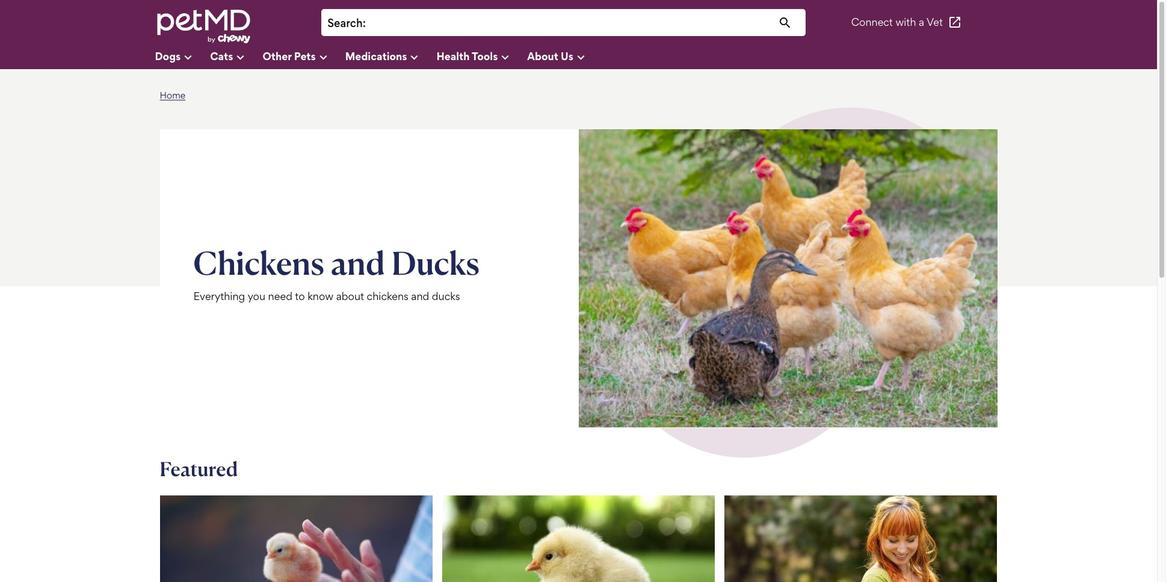 Task type: locate. For each thing, give the bounding box(es) containing it.
connect
[[852, 16, 893, 29]]

and left ducks
[[411, 290, 429, 303]]

a
[[919, 16, 925, 29]]

0 horizontal spatial and
[[331, 243, 385, 283]]

1 horizontal spatial and
[[411, 290, 429, 303]]

dogs
[[155, 50, 181, 62]]

other
[[263, 50, 292, 62]]

and up about
[[331, 243, 385, 283]]

health
[[437, 50, 470, 62]]

home
[[160, 90, 186, 101]]

connect with a vet button
[[852, 8, 963, 37]]

medications
[[345, 50, 407, 62]]

tools
[[472, 50, 498, 62]]

health tools button
[[437, 45, 528, 69]]

1 vertical spatial and
[[411, 290, 429, 303]]

0 vertical spatial and
[[331, 243, 385, 283]]

search
[[328, 16, 363, 30]]

and
[[331, 243, 385, 283], [411, 290, 429, 303]]

vet
[[927, 16, 943, 29]]

chickens
[[194, 243, 324, 283]]

about
[[528, 50, 559, 62]]

to
[[295, 290, 305, 303]]

connect with a vet
[[852, 16, 943, 29]]

everything you need to know about chickens and ducks
[[194, 290, 460, 303]]

chickens and ducks
[[194, 243, 480, 283]]

everything
[[194, 290, 245, 303]]

about us button
[[528, 45, 603, 69]]

None text field
[[372, 15, 800, 31]]

petmd home image
[[155, 8, 251, 45]]

ducks
[[432, 290, 460, 303]]

chickens
[[367, 290, 409, 303]]



Task type: vqa. For each thing, say whether or not it's contained in the screenshot.
all at right
no



Task type: describe. For each thing, give the bounding box(es) containing it.
ducks
[[392, 243, 480, 283]]

cats
[[210, 50, 233, 62]]

about
[[336, 290, 364, 303]]

us
[[561, 50, 574, 62]]

need
[[268, 290, 293, 303]]

featured
[[160, 458, 238, 482]]

dogs button
[[155, 45, 210, 69]]

pets
[[294, 50, 316, 62]]

other pets
[[263, 50, 316, 62]]

medications button
[[345, 45, 437, 69]]

other pets button
[[263, 45, 345, 69]]

cats button
[[210, 45, 263, 69]]

:
[[363, 16, 366, 30]]

home link
[[160, 90, 186, 101]]

chickens and ducks in field image
[[579, 129, 998, 429]]

health tools
[[437, 50, 498, 62]]

with
[[896, 16, 917, 29]]

know
[[308, 290, 334, 303]]

you
[[248, 290, 266, 303]]

search :
[[328, 16, 366, 30]]

about us
[[528, 50, 574, 62]]



